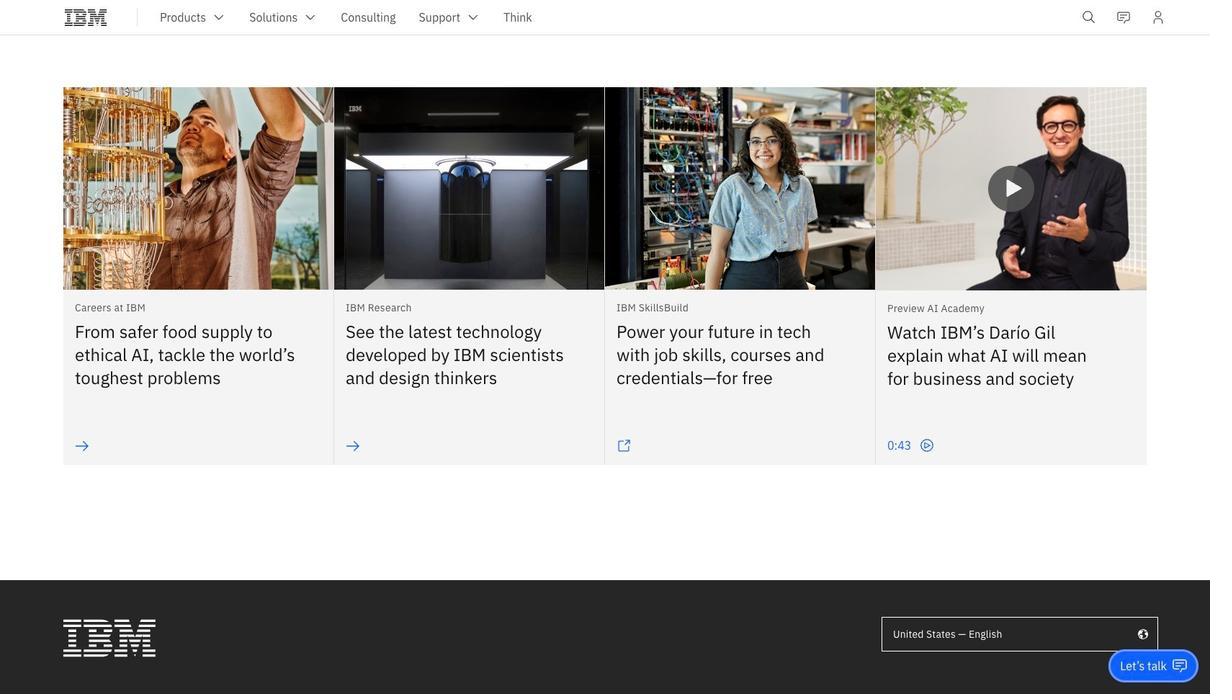 Task type: describe. For each thing, give the bounding box(es) containing it.
let's talk element
[[1121, 658, 1168, 674]]



